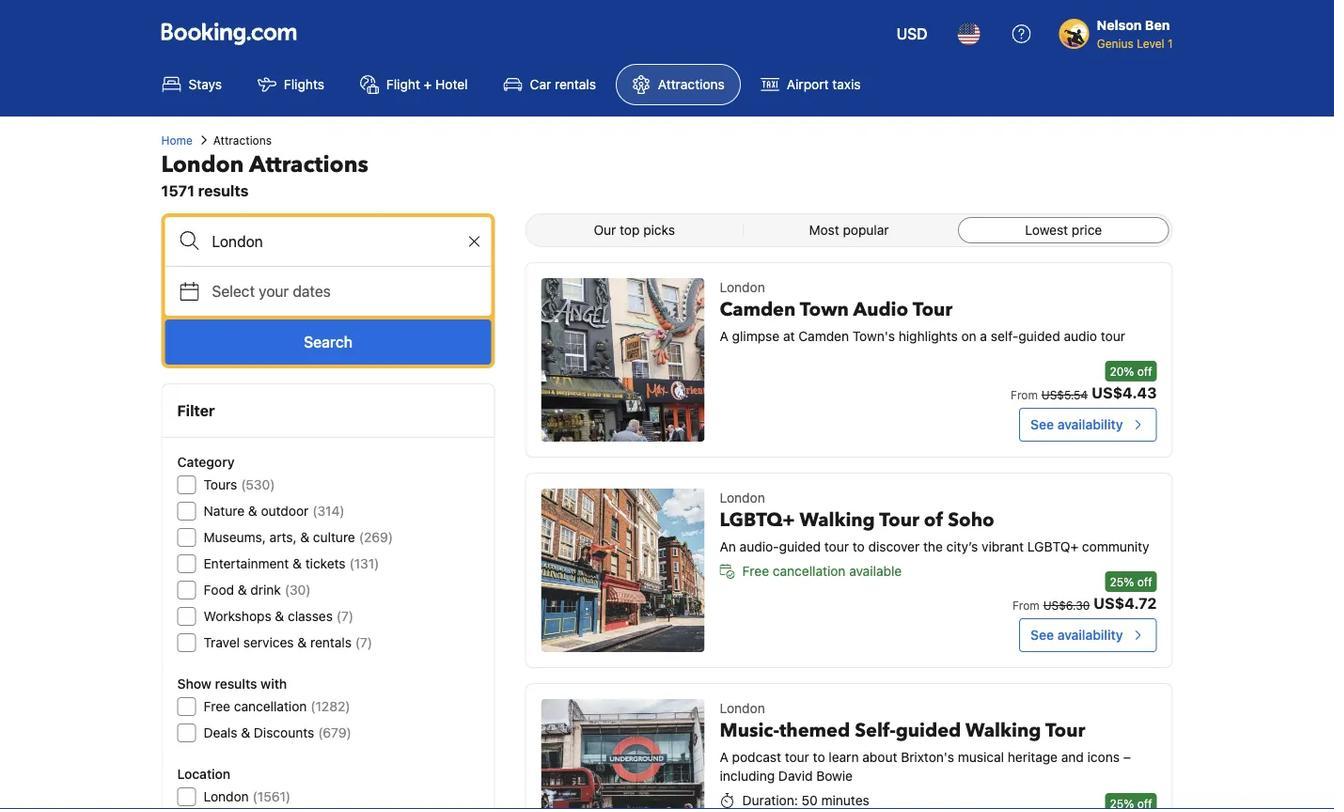 Task type: describe. For each thing, give the bounding box(es) containing it.
self-
[[991, 329, 1019, 344]]

including
[[720, 769, 775, 784]]

free cancellation (1282)
[[204, 699, 350, 715]]

travel services & rentals (7)
[[204, 635, 372, 651]]

0 horizontal spatial lgbtq+
[[720, 508, 795, 534]]

most
[[809, 222, 839, 238]]

show results with
[[177, 677, 287, 692]]

outdoor
[[261, 504, 309, 519]]

deals & discounts (679)
[[204, 725, 351, 741]]

your account menu nelson ben genius level 1 element
[[1059, 8, 1180, 52]]

audio
[[1064, 329, 1097, 344]]

select your dates
[[212, 283, 331, 300]]

price
[[1072, 222, 1102, 238]]

(1561)
[[253, 789, 291, 805]]

discounts
[[254, 725, 314, 741]]

car rentals
[[530, 77, 596, 92]]

flights link
[[242, 64, 340, 105]]

flight + hotel
[[386, 77, 468, 92]]

services
[[243, 635, 294, 651]]

see availability for camden town audio tour
[[1031, 417, 1123, 433]]

community
[[1082, 539, 1149, 555]]

attractions link
[[616, 64, 741, 105]]

duration:
[[742, 793, 798, 809]]

attractions inside london attractions 1571 results
[[249, 149, 368, 180]]

usd
[[897, 25, 928, 43]]

search button
[[165, 320, 491, 365]]

a
[[980, 329, 987, 344]]

london lgbtq+ walking tour of soho an audio-guided tour to discover the city's vibrant lgbtq+ community
[[720, 490, 1149, 555]]

themed
[[779, 718, 850, 744]]

airport taxis link
[[744, 64, 877, 105]]

drink
[[251, 582, 281, 598]]

home
[[161, 134, 193, 147]]

taxis
[[832, 77, 861, 92]]

arts,
[[270, 530, 297, 545]]

picks
[[643, 222, 675, 238]]

classes
[[288, 609, 333, 624]]

1 horizontal spatial camden
[[799, 329, 849, 344]]

london for (1561)
[[204, 789, 249, 805]]

cancellation for available
[[773, 564, 846, 579]]

& for outdoor
[[248, 504, 257, 519]]

highlights
[[899, 329, 958, 344]]

& for tickets
[[293, 556, 302, 572]]

guided inside london music-themed self-guided walking tour a podcast tour to learn about brixton's musical heritage and icons – including david bowie
[[896, 718, 961, 744]]

select
[[212, 283, 255, 300]]

most popular
[[809, 222, 889, 238]]

airport taxis
[[787, 77, 861, 92]]

car
[[530, 77, 551, 92]]

london for music-
[[720, 701, 765, 716]]

25% off
[[1110, 575, 1152, 589]]

nelson
[[1097, 17, 1142, 33]]

tours
[[204, 477, 237, 493]]

guided inside london camden town audio tour a glimpse at camden town's highlights on a self-guided audio tour
[[1019, 329, 1060, 344]]

show
[[177, 677, 211, 692]]

town
[[800, 297, 849, 323]]

podcast
[[732, 750, 781, 765]]

from for camden town audio tour
[[1011, 388, 1038, 401]]

a inside london music-themed self-guided walking tour a podcast tour to learn about brixton's musical heritage and icons – including david bowie
[[720, 750, 729, 765]]

20%
[[1110, 365, 1134, 378]]

stays link
[[146, 64, 238, 105]]

london for attractions
[[161, 149, 244, 180]]

& right arts,
[[300, 530, 309, 545]]

london attractions 1571 results
[[161, 149, 368, 200]]

results inside london attractions 1571 results
[[198, 182, 249, 200]]

to for walking
[[853, 539, 865, 555]]

tour for lgbtq+ walking tour of soho
[[824, 539, 849, 555]]

to for themed
[[813, 750, 825, 765]]

us$4.43
[[1092, 384, 1157, 402]]

discover
[[868, 539, 920, 555]]

ben
[[1145, 17, 1170, 33]]

entertainment
[[204, 556, 289, 572]]

museums,
[[204, 530, 266, 545]]

category
[[177, 455, 235, 470]]

at
[[783, 329, 795, 344]]

tour inside london camden town audio tour a glimpse at camden town's highlights on a self-guided audio tour
[[1101, 329, 1125, 344]]

music-
[[720, 718, 779, 744]]

and
[[1061, 750, 1084, 765]]

workshops & classes (7)
[[204, 609, 354, 624]]

(314)
[[312, 504, 345, 519]]

bowie
[[816, 769, 853, 784]]

car rentals link
[[488, 64, 612, 105]]

food & drink (30)
[[204, 582, 311, 598]]

–
[[1123, 750, 1131, 765]]

lgbtq+ walking tour of soho image
[[541, 489, 705, 653]]

nelson ben genius level 1
[[1097, 17, 1173, 50]]

1571
[[161, 182, 195, 200]]

musical
[[958, 750, 1004, 765]]

nature & outdoor (314)
[[204, 504, 345, 519]]

1 vertical spatial (7)
[[355, 635, 372, 651]]

tour inside london camden town audio tour a glimpse at camden town's highlights on a self-guided audio tour
[[913, 297, 953, 323]]

our top picks
[[594, 222, 675, 238]]

available
[[849, 564, 902, 579]]

guided inside london lgbtq+ walking tour of soho an audio-guided tour to discover the city's vibrant lgbtq+ community
[[779, 539, 821, 555]]

Where are you going? search field
[[165, 217, 491, 266]]



Task type: vqa. For each thing, say whether or not it's contained in the screenshot.


Task type: locate. For each thing, give the bounding box(es) containing it.
soho
[[948, 508, 994, 534]]

guided left audio
[[1019, 329, 1060, 344]]

from
[[1011, 388, 1038, 401], [1013, 599, 1040, 612]]

popular
[[843, 222, 889, 238]]

our
[[594, 222, 616, 238]]

results
[[198, 182, 249, 200], [215, 677, 257, 692]]

tour up discover
[[879, 508, 919, 534]]

0 horizontal spatial free
[[204, 699, 230, 715]]

0 vertical spatial off
[[1137, 365, 1152, 378]]

a up including
[[720, 750, 729, 765]]

see availability down "us$6.30"
[[1031, 628, 1123, 643]]

tickets
[[305, 556, 346, 572]]

london inside london attractions 1571 results
[[161, 149, 244, 180]]

0 vertical spatial attractions
[[658, 77, 725, 92]]

cancellation for (1282)
[[234, 699, 307, 715]]

off right 25% on the right of the page
[[1137, 575, 1152, 589]]

1 see availability from the top
[[1031, 417, 1123, 433]]

see availability down the "us$5.54"
[[1031, 417, 1123, 433]]

2 horizontal spatial guided
[[1019, 329, 1060, 344]]

stays
[[189, 77, 222, 92]]

off for free cancellation available
[[1137, 575, 1152, 589]]

1 vertical spatial see availability
[[1031, 628, 1123, 643]]

2 vertical spatial tour
[[1045, 718, 1085, 744]]

tour up "and"
[[1045, 718, 1085, 744]]

0 vertical spatial results
[[198, 182, 249, 200]]

off right 20%
[[1137, 365, 1152, 378]]

us$5.54
[[1042, 388, 1088, 401]]

london up an
[[720, 490, 765, 506]]

to up bowie
[[813, 750, 825, 765]]

level
[[1137, 37, 1165, 50]]

0 horizontal spatial guided
[[779, 539, 821, 555]]

london inside london lgbtq+ walking tour of soho an audio-guided tour to discover the city's vibrant lgbtq+ community
[[720, 490, 765, 506]]

camden up glimpse
[[720, 297, 796, 323]]

1 off from the top
[[1137, 365, 1152, 378]]

london up glimpse
[[720, 280, 765, 295]]

walking up musical at the bottom right
[[966, 718, 1041, 744]]

& for discounts
[[241, 725, 250, 741]]

us$4.72
[[1094, 595, 1157, 613]]

1 horizontal spatial to
[[853, 539, 865, 555]]

tour up free cancellation available
[[824, 539, 849, 555]]

london down the location
[[204, 789, 249, 805]]

see for free cancellation available
[[1031, 628, 1054, 643]]

off
[[1137, 365, 1152, 378], [1137, 575, 1152, 589]]

tour inside london music-themed self-guided walking tour a podcast tour to learn about brixton's musical heritage and icons – including david bowie
[[785, 750, 809, 765]]

25%
[[1110, 575, 1134, 589]]

city's
[[946, 539, 978, 555]]

rentals down "classes"
[[310, 635, 352, 651]]

tour up highlights
[[913, 297, 953, 323]]

free for free cancellation available
[[742, 564, 769, 579]]

town's
[[853, 329, 895, 344]]

0 vertical spatial a
[[720, 329, 729, 344]]

availability for free cancellation available
[[1058, 628, 1123, 643]]

tour right audio
[[1101, 329, 1125, 344]]

top
[[620, 222, 640, 238]]

results right 1571
[[198, 182, 249, 200]]

icons
[[1088, 750, 1120, 765]]

from us$5.54 us$4.43
[[1011, 384, 1157, 402]]

brixton's
[[901, 750, 954, 765]]

1 vertical spatial from
[[1013, 599, 1040, 612]]

learn
[[829, 750, 859, 765]]

from inside from us$5.54 us$4.43
[[1011, 388, 1038, 401]]

1 horizontal spatial cancellation
[[773, 564, 846, 579]]

walking inside london music-themed self-guided walking tour a podcast tour to learn about brixton's musical heritage and icons – including david bowie
[[966, 718, 1041, 744]]

50
[[802, 793, 818, 809]]

see availability
[[1031, 417, 1123, 433], [1031, 628, 1123, 643]]

1 vertical spatial a
[[720, 750, 729, 765]]

0 vertical spatial camden
[[720, 297, 796, 323]]

1 vertical spatial guided
[[779, 539, 821, 555]]

1 horizontal spatial tour
[[824, 539, 849, 555]]

london down home link
[[161, 149, 244, 180]]

0 vertical spatial lgbtq+
[[720, 508, 795, 534]]

museums, arts, & culture (269)
[[204, 530, 393, 545]]

minutes
[[821, 793, 869, 809]]

airport
[[787, 77, 829, 92]]

(269)
[[359, 530, 393, 545]]

0 horizontal spatial camden
[[720, 297, 796, 323]]

london for camden
[[720, 280, 765, 295]]

1 vertical spatial rentals
[[310, 635, 352, 651]]

(30)
[[285, 582, 311, 598]]

camden down town
[[799, 329, 849, 344]]

0 vertical spatial tour
[[913, 297, 953, 323]]

1 vertical spatial results
[[215, 677, 257, 692]]

1 horizontal spatial lgbtq+
[[1027, 539, 1079, 555]]

1 vertical spatial availability
[[1058, 628, 1123, 643]]

1 horizontal spatial guided
[[896, 718, 961, 744]]

1
[[1168, 37, 1173, 50]]

tour inside london lgbtq+ walking tour of soho an audio-guided tour to discover the city's vibrant lgbtq+ community
[[824, 539, 849, 555]]

to
[[853, 539, 865, 555], [813, 750, 825, 765]]

camden town audio tour image
[[541, 278, 705, 442]]

tour
[[913, 297, 953, 323], [879, 508, 919, 534], [1045, 718, 1085, 744]]

1 horizontal spatial walking
[[966, 718, 1041, 744]]

2 horizontal spatial tour
[[1101, 329, 1125, 344]]

1 see from the top
[[1031, 417, 1054, 433]]

a left glimpse
[[720, 329, 729, 344]]

heritage
[[1008, 750, 1058, 765]]

2 a from the top
[[720, 750, 729, 765]]

0 vertical spatial cancellation
[[773, 564, 846, 579]]

guided up brixton's
[[896, 718, 961, 744]]

an
[[720, 539, 736, 555]]

& down "classes"
[[297, 635, 307, 651]]

2 see from the top
[[1031, 628, 1054, 643]]

2 vertical spatial attractions
[[249, 149, 368, 180]]

(7)
[[337, 609, 354, 624], [355, 635, 372, 651]]

guided
[[1019, 329, 1060, 344], [779, 539, 821, 555], [896, 718, 961, 744]]

(7) down (131)
[[355, 635, 372, 651]]

0 vertical spatial guided
[[1019, 329, 1060, 344]]

1 vertical spatial free
[[204, 699, 230, 715]]

0 horizontal spatial cancellation
[[234, 699, 307, 715]]

lowest price
[[1025, 222, 1102, 238]]

1 vertical spatial tour
[[824, 539, 849, 555]]

london camden town audio tour a glimpse at camden town's highlights on a self-guided audio tour
[[720, 280, 1125, 344]]

free down audio-
[[742, 564, 769, 579]]

music-themed self-guided walking tour image
[[541, 700, 705, 810]]

0 vertical spatial walking
[[800, 508, 875, 534]]

1 vertical spatial attractions
[[213, 134, 272, 147]]

london up music-
[[720, 701, 765, 716]]

1 horizontal spatial free
[[742, 564, 769, 579]]

free
[[742, 564, 769, 579], [204, 699, 230, 715]]

1 vertical spatial cancellation
[[234, 699, 307, 715]]

rentals
[[555, 77, 596, 92], [310, 635, 352, 651]]

to inside london lgbtq+ walking tour of soho an audio-guided tour to discover the city's vibrant lgbtq+ community
[[853, 539, 865, 555]]

home link
[[161, 132, 193, 149]]

0 vertical spatial rentals
[[555, 77, 596, 92]]

london (1561)
[[204, 789, 291, 805]]

lgbtq+ up audio-
[[720, 508, 795, 534]]

0 horizontal spatial (7)
[[337, 609, 354, 624]]

availability
[[1058, 417, 1123, 433], [1058, 628, 1123, 643]]

flight + hotel link
[[344, 64, 484, 105]]

2 see availability from the top
[[1031, 628, 1123, 643]]

lowest
[[1025, 222, 1068, 238]]

& right "deals"
[[241, 725, 250, 741]]

tour inside london lgbtq+ walking tour of soho an audio-guided tour to discover the city's vibrant lgbtq+ community
[[879, 508, 919, 534]]

(7) right "classes"
[[337, 609, 354, 624]]

(131)
[[349, 556, 379, 572]]

1 vertical spatial lgbtq+
[[1027, 539, 1079, 555]]

results left with
[[215, 677, 257, 692]]

0 horizontal spatial tour
[[785, 750, 809, 765]]

off for camden town audio tour
[[1137, 365, 1152, 378]]

0 vertical spatial availability
[[1058, 417, 1123, 433]]

booking.com image
[[161, 23, 297, 45]]

0 vertical spatial see availability
[[1031, 417, 1123, 433]]

& down (530)
[[248, 504, 257, 519]]

tour for music-themed self-guided walking tour
[[785, 750, 809, 765]]

0 horizontal spatial rentals
[[310, 635, 352, 651]]

filter
[[177, 402, 215, 420]]

food
[[204, 582, 234, 598]]

& left drink
[[238, 582, 247, 598]]

london inside london music-themed self-guided walking tour a podcast tour to learn about brixton's musical heritage and icons – including david bowie
[[720, 701, 765, 716]]

free up "deals"
[[204, 699, 230, 715]]

1 horizontal spatial rentals
[[555, 77, 596, 92]]

walking up free cancellation available
[[800, 508, 875, 534]]

& for classes
[[275, 609, 284, 624]]

availability for camden town audio tour
[[1058, 417, 1123, 433]]

london for lgbtq+
[[720, 490, 765, 506]]

cancellation
[[773, 564, 846, 579], [234, 699, 307, 715]]

a inside london camden town audio tour a glimpse at camden town's highlights on a self-guided audio tour
[[720, 329, 729, 344]]

1 horizontal spatial (7)
[[355, 635, 372, 651]]

0 horizontal spatial to
[[813, 750, 825, 765]]

1 a from the top
[[720, 329, 729, 344]]

guided up free cancellation available
[[779, 539, 821, 555]]

see down "us$6.30"
[[1031, 628, 1054, 643]]

& up the (30)
[[293, 556, 302, 572]]

glimpse
[[732, 329, 780, 344]]

flight
[[386, 77, 420, 92]]

2 vertical spatial guided
[[896, 718, 961, 744]]

location
[[177, 767, 231, 782]]

0 vertical spatial from
[[1011, 388, 1038, 401]]

walking inside london lgbtq+ walking tour of soho an audio-guided tour to discover the city's vibrant lgbtq+ community
[[800, 508, 875, 534]]

availability down from us$5.54 us$4.43
[[1058, 417, 1123, 433]]

london music-themed self-guided walking tour a podcast tour to learn about brixton's musical heritage and icons – including david bowie
[[720, 701, 1131, 784]]

0 vertical spatial free
[[742, 564, 769, 579]]

availability down from us$6.30 us$4.72
[[1058, 628, 1123, 643]]

tour up david
[[785, 750, 809, 765]]

entertainment & tickets (131)
[[204, 556, 379, 572]]

from inside from us$6.30 us$4.72
[[1013, 599, 1040, 612]]

2 vertical spatial tour
[[785, 750, 809, 765]]

2 off from the top
[[1137, 575, 1152, 589]]

deals
[[204, 725, 237, 741]]

see down the "us$5.54"
[[1031, 417, 1054, 433]]

free for free cancellation (1282)
[[204, 699, 230, 715]]

2 availability from the top
[[1058, 628, 1123, 643]]

& up travel services & rentals (7)
[[275, 609, 284, 624]]

of
[[924, 508, 943, 534]]

see availability for free cancellation available
[[1031, 628, 1123, 643]]

travel
[[204, 635, 240, 651]]

from for free cancellation available
[[1013, 599, 1040, 612]]

london inside london camden town audio tour a glimpse at camden town's highlights on a self-guided audio tour
[[720, 280, 765, 295]]

1 vertical spatial see
[[1031, 628, 1054, 643]]

0 vertical spatial see
[[1031, 417, 1054, 433]]

cancellation down with
[[234, 699, 307, 715]]

a
[[720, 329, 729, 344], [720, 750, 729, 765]]

us$6.30
[[1043, 599, 1090, 612]]

nature
[[204, 504, 245, 519]]

flights
[[284, 77, 324, 92]]

1 availability from the top
[[1058, 417, 1123, 433]]

1 vertical spatial to
[[813, 750, 825, 765]]

1 vertical spatial camden
[[799, 329, 849, 344]]

0 vertical spatial tour
[[1101, 329, 1125, 344]]

from left the "us$5.54"
[[1011, 388, 1038, 401]]

genius
[[1097, 37, 1134, 50]]

& for drink
[[238, 582, 247, 598]]

0 vertical spatial (7)
[[337, 609, 354, 624]]

with
[[261, 677, 287, 692]]

usd button
[[885, 11, 939, 56]]

1 vertical spatial off
[[1137, 575, 1152, 589]]

see for camden town audio tour
[[1031, 417, 1054, 433]]

rentals right car
[[555, 77, 596, 92]]

0 vertical spatial to
[[853, 539, 865, 555]]

to inside london music-themed self-guided walking tour a podcast tour to learn about brixton's musical heritage and icons – including david bowie
[[813, 750, 825, 765]]

lgbtq+ right 'vibrant'
[[1027, 539, 1079, 555]]

workshops
[[204, 609, 271, 624]]

cancellation down audio-
[[773, 564, 846, 579]]

1 vertical spatial walking
[[966, 718, 1041, 744]]

audio
[[853, 297, 908, 323]]

tour inside london music-themed self-guided walking tour a podcast tour to learn about brixton's musical heritage and icons – including david bowie
[[1045, 718, 1085, 744]]

culture
[[313, 530, 355, 545]]

vibrant
[[982, 539, 1024, 555]]

dates
[[293, 283, 331, 300]]

from left "us$6.30"
[[1013, 599, 1040, 612]]

1 vertical spatial tour
[[879, 508, 919, 534]]

your
[[259, 283, 289, 300]]

0 horizontal spatial walking
[[800, 508, 875, 534]]

to up the available
[[853, 539, 865, 555]]

duration: 50 minutes
[[742, 793, 869, 809]]



